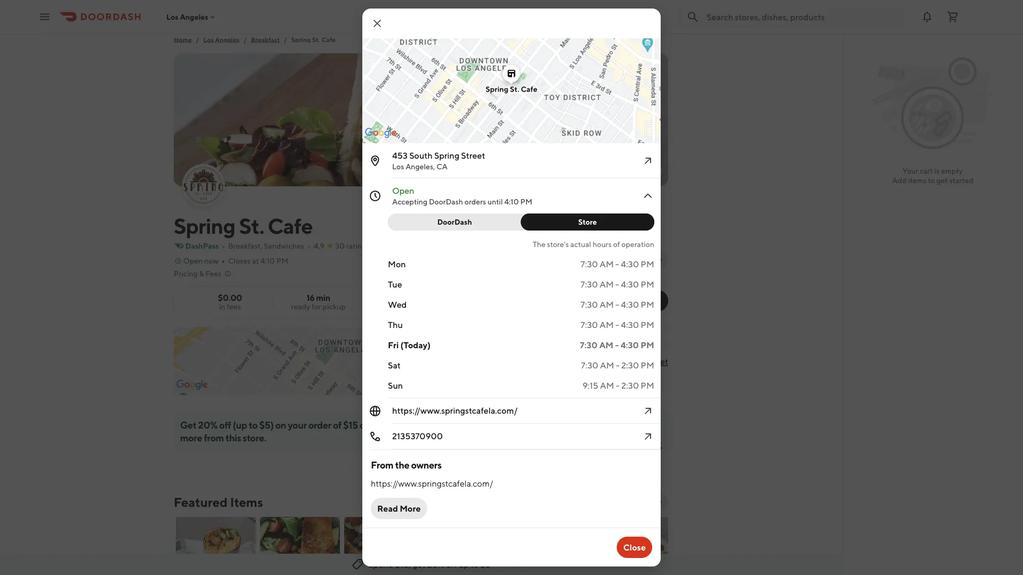 Task type: describe. For each thing, give the bounding box(es) containing it.
open now
[[183, 257, 219, 265]]

featured items heading
[[174, 494, 263, 511]]

powered by google image for bottommost map region
[[176, 380, 208, 391]]

fees
[[205, 269, 221, 278]]

$5)
[[259, 419, 274, 431]]

16 inside pickup 16 min
[[634, 302, 641, 309]]

close spring st. cafe image
[[371, 17, 384, 30]]

pm inside open accepting doordash orders until 4:10 pm
[[520, 197, 532, 206]]

los inside 453 south spring street los angeles, ca
[[392, 162, 404, 171]]

453 south spring street link
[[575, 357, 668, 367]]

featured
[[174, 495, 228, 510]]

ca
[[437, 162, 448, 171]]

cart
[[920, 167, 933, 175]]

get 20% off (up to $5) on your order of $15 or more from this store.
[[180, 419, 368, 444]]

of inside 'from the owners' dialog
[[613, 240, 620, 249]]

0 vertical spatial more
[[628, 254, 646, 263]]

- for wed
[[616, 300, 619, 310]]

$15
[[343, 419, 358, 431]]

- for fri (today)
[[615, 340, 619, 350]]

items
[[908, 176, 927, 185]]

pm for wed
[[641, 300, 655, 310]]

1 horizontal spatial 20%
[[427, 560, 445, 570]]

(today)
[[401, 340, 431, 350]]

7:30 am - 4:30 pm for wed
[[581, 300, 655, 310]]

up inside the pick up this order at: 453 south spring street
[[594, 343, 605, 353]]

7:30 am - 4:30 pm for fri (today)
[[580, 340, 655, 350]]

hours
[[593, 240, 612, 249]]

from
[[371, 459, 393, 471]]

pricing & fees button
[[174, 269, 232, 279]]

28
[[582, 302, 590, 309]]

1 vertical spatial map region
[[143, 288, 689, 425]]

your
[[288, 419, 307, 431]]

7:30 am - 2:30 pm
[[581, 361, 655, 371]]

sandwiches
[[264, 242, 304, 251]]

9:15 am - 2:30 pm
[[583, 381, 655, 391]]

pickup 16 min
[[631, 292, 656, 309]]

hour options option group
[[388, 214, 655, 231]]

4.9
[[314, 242, 325, 251]]

angeles,
[[406, 162, 435, 171]]

more
[[180, 432, 202, 444]]

breakfast, sandwiches
[[228, 242, 304, 251]]

delivery
[[578, 292, 606, 301]]

pricing
[[174, 269, 198, 278]]

pick
[[575, 343, 593, 353]]

4:30 for tue
[[621, 280, 639, 290]]

min inside '16 min ready for pickup'
[[316, 293, 330, 303]]

2 click item image from the top
[[642, 431, 655, 443]]

south inside 453 south spring street los angeles, ca
[[409, 151, 433, 161]]

your
[[903, 167, 919, 175]]

pickup
[[323, 302, 346, 311]]

from the owners dialog
[[285, 6, 694, 567]]

close button
[[617, 537, 652, 559]]

spring inside the pick up this order at: 453 south spring street
[[617, 357, 643, 367]]

grilled chicken plate image
[[344, 518, 424, 576]]

is
[[935, 167, 940, 175]]

store.
[[243, 432, 266, 444]]

from the owners
[[371, 459, 442, 471]]

delivery 28 min
[[578, 292, 606, 309]]

pm for fri (today)
[[641, 340, 655, 350]]

2135370900
[[392, 431, 443, 442]]

open for open now
[[183, 257, 203, 265]]

items
[[230, 495, 263, 510]]

am for thu
[[600, 320, 614, 330]]

the store's actual hours of operation
[[533, 240, 655, 249]]

pick up this order at: 453 south spring street
[[575, 343, 668, 367]]

2:30 for 7:30 am - 2:30 pm
[[621, 361, 639, 371]]

from
[[204, 432, 224, 444]]

0 vertical spatial angeles
[[180, 12, 208, 21]]

4:30 for fri (today)
[[621, 340, 639, 350]]

store
[[578, 218, 597, 227]]

7:30 for mon
[[581, 259, 598, 269]]

info
[[648, 254, 662, 263]]

2:30 for 9:15 am - 2:30 pm
[[621, 381, 639, 391]]

1 horizontal spatial off
[[446, 560, 457, 570]]

home / los angeles / breakfast / spring st. cafe
[[174, 36, 336, 43]]

orders
[[465, 197, 486, 206]]

am for mon
[[600, 259, 614, 269]]

0 vertical spatial https://www.springstcafela.com/
[[392, 406, 518, 416]]

- for sun
[[616, 381, 620, 391]]

more info button
[[611, 251, 668, 268]]

tue
[[388, 280, 402, 290]]

until
[[488, 197, 503, 206]]

open accepting doordash orders until 4:10 pm
[[392, 186, 532, 206]]

or
[[360, 419, 368, 431]]

at:
[[646, 343, 656, 353]]

pricing & fees
[[174, 269, 221, 278]]

operation
[[622, 240, 655, 249]]

min for delivery
[[591, 302, 602, 309]]

fri (today)
[[388, 340, 431, 350]]

4:30 for mon
[[621, 259, 639, 269]]

map region containing spring st. cafe
[[285, 6, 694, 279]]

this inside the pick up this order at: 453 south spring street
[[606, 343, 621, 353]]

south inside the pick up this order at: 453 south spring street
[[593, 357, 616, 367]]

pm for thu
[[641, 320, 655, 330]]

close
[[623, 543, 646, 553]]

pickup
[[631, 292, 656, 301]]

• for •
[[307, 242, 311, 251]]

pan seared salmon plate image
[[260, 518, 340, 576]]

home
[[174, 36, 192, 43]]

powered by google image for map region containing spring st. cafe
[[365, 128, 397, 139]]

• closes at 4:10 pm
[[222, 257, 288, 265]]

empty
[[941, 167, 963, 175]]

0 items, open order cart image
[[947, 10, 959, 23]]

started
[[950, 176, 974, 185]]

the
[[395, 459, 409, 471]]

&
[[199, 269, 204, 278]]

your cart is empty add items to get started
[[892, 167, 974, 185]]

thu
[[388, 320, 403, 330]]

am for fri (today)
[[599, 340, 614, 350]]

read more
[[377, 504, 421, 514]]

to for your
[[928, 176, 935, 185]]

closes
[[228, 257, 251, 265]]

at
[[252, 257, 259, 265]]

more inside 'from the owners' dialog
[[400, 504, 421, 514]]

Store button
[[521, 214, 655, 231]]

breakfast
[[251, 36, 280, 43]]

0 vertical spatial los
[[166, 12, 178, 21]]

1 click item image from the top
[[642, 155, 655, 167]]

4:30 for wed
[[621, 300, 639, 310]]

spend $15, get 20% off up to $5
[[368, 560, 491, 570]]

7:30 for thu
[[581, 320, 598, 330]]

2 click item image from the top
[[642, 405, 655, 418]]

453 inside the pick up this order at: 453 south spring street
[[575, 357, 591, 367]]

7:30 for tue
[[581, 280, 598, 290]]

pm for tue
[[641, 280, 655, 290]]

this inside the get 20% off (up to $5) on your order of $15 or more from this store.
[[226, 432, 241, 444]]



Task type: locate. For each thing, give the bounding box(es) containing it.
read more button
[[371, 498, 427, 520]]

los right home link
[[203, 36, 214, 43]]

click item image
[[642, 190, 655, 203], [642, 405, 655, 418]]

los angeles link
[[203, 34, 239, 45]]

7:30 am - 4:30 pm for thu
[[581, 320, 655, 330]]

0 horizontal spatial more
[[400, 504, 421, 514]]

sat
[[388, 361, 401, 371]]

1 horizontal spatial order
[[623, 343, 645, 353]]

1 vertical spatial order
[[308, 419, 331, 431]]

0 horizontal spatial up
[[459, 560, 469, 570]]

0 horizontal spatial angeles
[[180, 12, 208, 21]]

los angeles
[[166, 12, 208, 21]]

0 vertical spatial of
[[613, 240, 620, 249]]

16
[[307, 293, 315, 303], [634, 302, 641, 309]]

453 south spring street los angeles, ca
[[392, 151, 485, 171]]

1 horizontal spatial min
[[591, 302, 602, 309]]

• left 4.9
[[307, 242, 311, 251]]

4:10 inside open accepting doordash orders until 4:10 pm
[[504, 197, 519, 206]]

/ left the breakfast link at the top left of page
[[244, 36, 247, 43]]

https://www.springstcafela.com/ down owners
[[371, 479, 493, 489]]

ready
[[291, 302, 310, 311]]

home link
[[174, 34, 192, 45]]

0 horizontal spatial south
[[409, 151, 433, 161]]

pm for sat
[[641, 361, 655, 371]]

•
[[222, 242, 225, 251], [307, 242, 311, 251], [222, 257, 225, 265]]

on
[[275, 419, 286, 431]]

0 vertical spatial 453
[[392, 151, 408, 161]]

7:30 for wed
[[581, 300, 598, 310]]

fees
[[227, 302, 241, 311]]

20% right $15,
[[427, 560, 445, 570]]

0 horizontal spatial los
[[166, 12, 178, 21]]

am for tue
[[600, 280, 614, 290]]

453 up the angeles, at the top left
[[392, 151, 408, 161]]

breakfast link
[[251, 34, 280, 45]]

cafe
[[321, 36, 336, 43], [521, 85, 538, 94], [521, 85, 538, 94], [268, 213, 313, 239]]

- down "7:30 am - 2:30 pm"
[[616, 381, 620, 391]]

to inside the get 20% off (up to $5) on your order of $15 or more from this store.
[[249, 419, 258, 431]]

1 horizontal spatial /
[[244, 36, 247, 43]]

breakfast,
[[228, 242, 262, 251]]

1 horizontal spatial powered by google image
[[365, 128, 397, 139]]

1 vertical spatial doordash
[[437, 218, 472, 227]]

0 vertical spatial powered by google image
[[365, 128, 397, 139]]

fri
[[388, 340, 399, 350]]

get
[[180, 419, 196, 431]]

1 vertical spatial angeles
[[215, 36, 239, 43]]

south down pick
[[593, 357, 616, 367]]

min down delivery
[[591, 302, 602, 309]]

min inside pickup 16 min
[[642, 302, 653, 309]]

- for mon
[[616, 259, 619, 269]]

1 horizontal spatial more
[[628, 254, 646, 263]]

4:30 for thu
[[621, 320, 639, 330]]

2:30 up 9:15 am - 2:30 pm
[[621, 361, 639, 371]]

to for spend
[[471, 560, 479, 570]]

1 horizontal spatial los
[[203, 36, 214, 43]]

am for sat
[[600, 361, 614, 371]]

am for wed
[[600, 300, 614, 310]]

7:30 am - 4:30 pm
[[581, 259, 655, 269], [581, 280, 655, 290], [581, 300, 655, 310], [581, 320, 655, 330], [580, 340, 655, 350]]

0 horizontal spatial open
[[183, 257, 203, 265]]

20%
[[198, 419, 218, 431], [427, 560, 445, 570]]

- right delivery 28 min
[[616, 300, 619, 310]]

click item image down 9:15 am - 2:30 pm
[[642, 405, 655, 418]]

4:30 down operation
[[621, 259, 639, 269]]

2 vertical spatial los
[[392, 162, 404, 171]]

street inside the pick up this order at: 453 south spring street
[[644, 357, 668, 367]]

pm
[[520, 197, 532, 206], [276, 257, 288, 265], [641, 259, 655, 269], [641, 280, 655, 290], [641, 300, 655, 310], [641, 320, 655, 330], [641, 340, 655, 350], [641, 361, 655, 371], [641, 381, 655, 391]]

0 horizontal spatial min
[[316, 293, 330, 303]]

min
[[316, 293, 330, 303], [591, 302, 602, 309], [642, 302, 653, 309]]

street down 'at:'
[[644, 357, 668, 367]]

4:30 down order methods option group
[[621, 320, 639, 330]]

0 vertical spatial click item image
[[642, 155, 655, 167]]

453 down pick
[[575, 357, 591, 367]]

street
[[461, 151, 485, 161], [644, 357, 668, 367]]

get down is on the right top
[[937, 176, 948, 185]]

30 ratings
[[335, 242, 369, 251]]

open for open accepting doordash orders until 4:10 pm
[[392, 186, 414, 196]]

order inside the pick up this order at: 453 south spring street
[[623, 343, 645, 353]]

1 vertical spatial south
[[593, 357, 616, 367]]

1 vertical spatial 4:10
[[260, 257, 275, 265]]

0 vertical spatial doordash
[[429, 197, 463, 206]]

- for tue
[[616, 280, 619, 290]]

0 vertical spatial up
[[594, 343, 605, 353]]

open inside open accepting doordash orders until 4:10 pm
[[392, 186, 414, 196]]

1 vertical spatial off
[[446, 560, 457, 570]]

am down hours
[[600, 259, 614, 269]]

1 vertical spatial get
[[413, 560, 426, 570]]

1 vertical spatial https://www.springstcafela.com/
[[371, 479, 493, 489]]

sun
[[388, 381, 403, 391]]

to left $5
[[471, 560, 479, 570]]

$15,
[[395, 560, 411, 570]]

powered by google image inside 'from the owners' dialog
[[365, 128, 397, 139]]

- up order methods option group
[[616, 280, 619, 290]]

mon
[[388, 259, 406, 269]]

0 vertical spatial map region
[[285, 6, 694, 279]]

owners
[[411, 459, 442, 471]]

20% inside the get 20% off (up to $5) on your order of $15 or more from this store.
[[198, 419, 218, 431]]

min inside delivery 28 min
[[591, 302, 602, 309]]

for
[[312, 302, 321, 311]]

angeles left the breakfast link at the top left of page
[[215, 36, 239, 43]]

- for sat
[[616, 361, 620, 371]]

the
[[533, 240, 546, 249]]

1 vertical spatial of
[[333, 419, 342, 431]]

0 horizontal spatial of
[[333, 419, 342, 431]]

notification bell image
[[921, 10, 934, 23]]

0 horizontal spatial powered by google image
[[176, 380, 208, 391]]

1 vertical spatial to
[[249, 419, 258, 431]]

7:30 up pick
[[581, 300, 598, 310]]

- up 453 south spring street link
[[615, 340, 619, 350]]

this down (up
[[226, 432, 241, 444]]

1 horizontal spatial up
[[594, 343, 605, 353]]

read
[[377, 504, 398, 514]]

16 min ready for pickup
[[291, 293, 346, 311]]

am up order methods option group
[[600, 280, 614, 290]]

up left $5
[[459, 560, 469, 570]]

breakfast bowl image
[[513, 518, 593, 576]]

to down cart
[[928, 176, 935, 185]]

-
[[616, 259, 619, 269], [616, 280, 619, 290], [616, 300, 619, 310], [616, 320, 619, 330], [615, 340, 619, 350], [616, 361, 620, 371], [616, 381, 620, 391]]

7:30 for sat
[[581, 361, 598, 371]]

order
[[623, 343, 645, 353], [308, 419, 331, 431]]

open up accepting
[[392, 186, 414, 196]]

None radio
[[565, 290, 626, 312], [619, 290, 668, 312], [565, 290, 626, 312], [619, 290, 668, 312]]

0 vertical spatial street
[[461, 151, 485, 161]]

map region
[[285, 6, 694, 279], [143, 288, 689, 425]]

2 horizontal spatial to
[[928, 176, 935, 185]]

0 horizontal spatial /
[[196, 36, 199, 43]]

spring st. cafe image
[[174, 53, 668, 187], [183, 165, 224, 206]]

min for pickup
[[642, 302, 653, 309]]

1 horizontal spatial 4:10
[[504, 197, 519, 206]]

0 vertical spatial get
[[937, 176, 948, 185]]

7:30 down pick
[[581, 361, 598, 371]]

0 vertical spatial order
[[623, 343, 645, 353]]

0 horizontal spatial 16
[[307, 293, 315, 303]]

of
[[613, 240, 620, 249], [333, 419, 342, 431]]

7:30 am - 4:30 pm for tue
[[581, 280, 655, 290]]

st.
[[312, 36, 320, 43], [510, 85, 519, 94], [510, 85, 519, 94], [239, 213, 264, 239]]

los up home link
[[166, 12, 178, 21]]

453
[[392, 151, 408, 161], [575, 357, 591, 367]]

doordash
[[429, 197, 463, 206], [437, 218, 472, 227]]

dashpass
[[185, 242, 219, 251]]

min down pickup
[[642, 302, 653, 309]]

open
[[392, 186, 414, 196], [183, 257, 203, 265]]

7:30 down the 28
[[581, 320, 598, 330]]

1 horizontal spatial open
[[392, 186, 414, 196]]

2 horizontal spatial min
[[642, 302, 653, 309]]

order left 'at:'
[[623, 343, 645, 353]]

angeles up home link
[[180, 12, 208, 21]]

1 vertical spatial los
[[203, 36, 214, 43]]

off inside the get 20% off (up to $5) on your order of $15 or more from this store.
[[219, 419, 231, 431]]

actual
[[570, 240, 591, 249]]

9:15
[[583, 381, 598, 391]]

min right ready at the bottom of page
[[316, 293, 330, 303]]

• right the now
[[222, 257, 225, 265]]

4:10 right until
[[504, 197, 519, 206]]

1 vertical spatial open
[[183, 257, 203, 265]]

16 down pickup
[[634, 302, 641, 309]]

off left (up
[[219, 419, 231, 431]]

$0.00 in fees
[[218, 293, 242, 311]]

0 vertical spatial this
[[606, 343, 621, 353]]

4:30 right delivery 28 min
[[621, 300, 639, 310]]

0 vertical spatial 20%
[[198, 419, 218, 431]]

16 left the pickup
[[307, 293, 315, 303]]

click item image up operation
[[642, 190, 655, 203]]

this up 453 south spring street link
[[606, 343, 621, 353]]

1 horizontal spatial get
[[937, 176, 948, 185]]

1 2:30 from the top
[[621, 361, 639, 371]]

7:30 for fri (today)
[[580, 340, 598, 350]]

1 vertical spatial street
[[644, 357, 668, 367]]

next button of carousel image
[[656, 498, 664, 507]]

am
[[600, 259, 614, 269], [600, 280, 614, 290], [600, 300, 614, 310], [600, 320, 614, 330], [599, 340, 614, 350], [600, 361, 614, 371], [600, 381, 614, 391]]

0 horizontal spatial street
[[461, 151, 485, 161]]

1 horizontal spatial of
[[613, 240, 620, 249]]

0 vertical spatial 2:30
[[621, 361, 639, 371]]

- for thu
[[616, 320, 619, 330]]

2 vertical spatial to
[[471, 560, 479, 570]]

bacon egg & cheese image
[[597, 518, 677, 576]]

3 / from the left
[[284, 36, 287, 43]]

order inside the get 20% off (up to $5) on your order of $15 or more from this store.
[[308, 419, 331, 431]]

am down order methods option group
[[600, 320, 614, 330]]

1 vertical spatial powered by google image
[[176, 380, 208, 391]]

2:30 down "7:30 am - 2:30 pm"
[[621, 381, 639, 391]]

south up the angeles, at the top left
[[409, 151, 433, 161]]

am right the 28
[[600, 300, 614, 310]]

doordash inside doordash button
[[437, 218, 472, 227]]

0 horizontal spatial 453
[[392, 151, 408, 161]]

7:30 up "7:30 am - 2:30 pm"
[[580, 340, 598, 350]]

order methods option group
[[565, 290, 668, 312]]

/ right the breakfast link at the top left of page
[[284, 36, 287, 43]]

1 horizontal spatial 16
[[634, 302, 641, 309]]

- up 9:15 am - 2:30 pm
[[616, 361, 620, 371]]

pm for mon
[[641, 259, 655, 269]]

now
[[204, 257, 219, 265]]

up right pick
[[594, 343, 605, 353]]

• right dashpass
[[222, 242, 225, 251]]

1 horizontal spatial street
[[644, 357, 668, 367]]

0 horizontal spatial off
[[219, 419, 231, 431]]

1 horizontal spatial 453
[[575, 357, 591, 367]]

453 inside 453 south spring street los angeles, ca
[[392, 151, 408, 161]]

accepting
[[392, 197, 427, 206]]

los left the angeles, at the top left
[[392, 162, 404, 171]]

1 vertical spatial 2:30
[[621, 381, 639, 391]]

off left $5
[[446, 560, 457, 570]]

30
[[335, 242, 345, 251]]

add
[[892, 176, 907, 185]]

16 inside '16 min ready for pickup'
[[307, 293, 315, 303]]

0 horizontal spatial 4:10
[[260, 257, 275, 265]]

1 vertical spatial 453
[[575, 357, 591, 367]]

4:30 up 453 south spring street link
[[621, 340, 639, 350]]

1 vertical spatial up
[[459, 560, 469, 570]]

off
[[219, 419, 231, 431], [446, 560, 457, 570]]

1 / from the left
[[196, 36, 199, 43]]

1 vertical spatial this
[[226, 432, 241, 444]]

spring st. cafe
[[486, 85, 538, 94], [486, 85, 538, 94], [174, 213, 313, 239]]

7:30
[[581, 259, 598, 269], [581, 280, 598, 290], [581, 300, 598, 310], [581, 320, 598, 330], [580, 340, 598, 350], [581, 361, 598, 371]]

0 vertical spatial click item image
[[642, 190, 655, 203]]

am up 453 south spring street link
[[599, 340, 614, 350]]

doordash up doordash button
[[429, 197, 463, 206]]

pm for sun
[[641, 381, 655, 391]]

get inside your cart is empty add items to get started
[[937, 176, 948, 185]]

open menu image
[[38, 10, 51, 23]]

doordash down open accepting doordash orders until 4:10 pm
[[437, 218, 472, 227]]

1 click item image from the top
[[642, 190, 655, 203]]

0 vertical spatial open
[[392, 186, 414, 196]]

• for • closes at 4:10 pm
[[222, 257, 225, 265]]

featured items
[[174, 495, 263, 510]]

more info
[[628, 254, 662, 263]]

2 horizontal spatial /
[[284, 36, 287, 43]]

click item image
[[642, 155, 655, 167], [642, 431, 655, 443]]

7:30 am - 4:30 pm for mon
[[581, 259, 655, 269]]

0 horizontal spatial order
[[308, 419, 331, 431]]

0 horizontal spatial this
[[226, 432, 241, 444]]

of left '$15'
[[333, 419, 342, 431]]

/ right home
[[196, 36, 199, 43]]

of right hours
[[613, 240, 620, 249]]

1 horizontal spatial this
[[606, 343, 621, 353]]

- down order methods option group
[[616, 320, 619, 330]]

to inside your cart is empty add items to get started
[[928, 176, 935, 185]]

in
[[219, 302, 225, 311]]

get right $15,
[[413, 560, 426, 570]]

0 horizontal spatial get
[[413, 560, 426, 570]]

0 vertical spatial 4:10
[[504, 197, 519, 206]]

spring
[[291, 36, 311, 43], [486, 85, 509, 94], [486, 85, 509, 94], [434, 151, 460, 161], [174, 213, 235, 239], [617, 357, 643, 367]]

1 vertical spatial click item image
[[642, 431, 655, 443]]

street inside 453 south spring street los angeles, ca
[[461, 151, 485, 161]]

am up 9:15 am - 2:30 pm
[[600, 361, 614, 371]]

open up pricing & fees at the top left
[[183, 257, 203, 265]]

angeles
[[180, 12, 208, 21], [215, 36, 239, 43]]

to up store.
[[249, 419, 258, 431]]

street up open accepting doordash orders until 4:10 pm
[[461, 151, 485, 161]]

0 vertical spatial south
[[409, 151, 433, 161]]

wed
[[388, 300, 407, 310]]

spring inside 453 south spring street los angeles, ca
[[434, 151, 460, 161]]

store's
[[547, 240, 569, 249]]

am right 9:15
[[600, 381, 614, 391]]

https://www.springstcafela.com/
[[392, 406, 518, 416], [371, 479, 493, 489]]

up
[[594, 343, 605, 353], [459, 560, 469, 570]]

1 vertical spatial more
[[400, 504, 421, 514]]

/
[[196, 36, 199, 43], [244, 36, 247, 43], [284, 36, 287, 43]]

doordash inside open accepting doordash orders until 4:10 pm
[[429, 197, 463, 206]]

1 horizontal spatial angeles
[[215, 36, 239, 43]]

order right your at bottom
[[308, 419, 331, 431]]

2 2:30 from the top
[[621, 381, 639, 391]]

1 vertical spatial 20%
[[427, 560, 445, 570]]

powered by google image
[[365, 128, 397, 139], [176, 380, 208, 391]]

https://www.springstcafela.com/ up 2135370900
[[392, 406, 518, 416]]

1 horizontal spatial to
[[471, 560, 479, 570]]

more right "read" at the bottom of page
[[400, 504, 421, 514]]

0 horizontal spatial to
[[249, 419, 258, 431]]

chicken avocado salad image
[[429, 518, 508, 576]]

0 vertical spatial off
[[219, 419, 231, 431]]

0 vertical spatial to
[[928, 176, 935, 185]]

2 / from the left
[[244, 36, 247, 43]]

0 horizontal spatial 20%
[[198, 419, 218, 431]]

$0.00
[[218, 293, 242, 303]]

2 horizontal spatial los
[[392, 162, 404, 171]]

of inside the get 20% off (up to $5) on your order of $15 or more from this store.
[[333, 419, 342, 431]]

7:30 down the store's actual hours of operation at the top of page
[[581, 259, 598, 269]]

- left more info
[[616, 259, 619, 269]]

4:30 up pickup
[[621, 280, 639, 290]]

7:30 up delivery
[[581, 280, 598, 290]]

1 horizontal spatial south
[[593, 357, 616, 367]]

ratings
[[346, 242, 369, 251]]

4:10 right at
[[260, 257, 275, 265]]

more down operation
[[628, 254, 646, 263]]

20% up from
[[198, 419, 218, 431]]

los angeles button
[[166, 12, 217, 21]]

breakfast burrito image
[[176, 518, 256, 576]]

1 vertical spatial click item image
[[642, 405, 655, 418]]

DoorDash button
[[388, 214, 528, 231]]

am for sun
[[600, 381, 614, 391]]



Task type: vqa. For each thing, say whether or not it's contained in the screenshot.
PM related to Sun
yes



